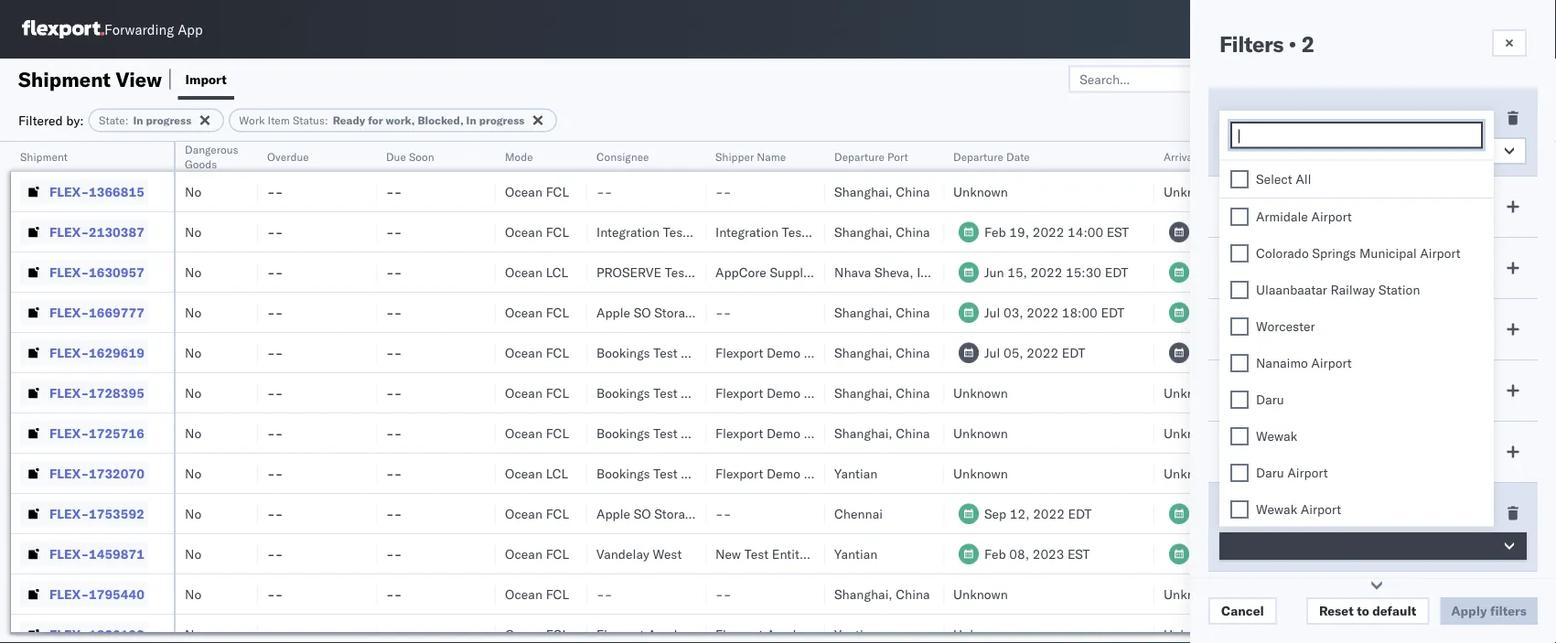 Task type: locate. For each thing, give the bounding box(es) containing it.
24, down '30,'
[[1518, 506, 1538, 522]]

1 vertical spatial 15,
[[1215, 304, 1235, 320]]

4 ca from the top
[[1452, 546, 1470, 562]]

0 vertical spatial storage
[[655, 304, 699, 320]]

7 china from the top
[[896, 586, 931, 602]]

new left entity
[[716, 546, 742, 562]]

edt right 18:00 on the right of page
[[1102, 304, 1125, 320]]

2 los angeles, ca from the top
[[1375, 304, 1470, 320]]

6 los from the top
[[1375, 627, 1395, 643]]

1 vertical spatial 2
[[810, 546, 818, 562]]

6 shanghai, from the top
[[835, 425, 893, 441]]

5 ca from the top
[[1452, 586, 1470, 602]]

1 vertical spatial not
[[732, 506, 758, 522]]

reset to default
[[1320, 603, 1417, 619]]

oct
[[1494, 425, 1515, 441], [1195, 506, 1216, 522], [1494, 506, 1515, 522], [1494, 586, 1515, 602]]

1 vertical spatial aug
[[1494, 304, 1516, 320]]

ocean fcl for flex-1753592
[[505, 506, 569, 522]]

ocean fcl for flex-2130387
[[505, 224, 569, 240]]

5 shanghai, china from the top
[[835, 385, 931, 401]]

9 fcl from the top
[[546, 586, 569, 602]]

progress
[[146, 114, 192, 127], [479, 114, 525, 127], [1255, 143, 1308, 159]]

1 202 from the top
[[1540, 224, 1557, 240]]

03, up 05,
[[1004, 304, 1024, 320]]

daru for daru
[[1257, 391, 1285, 407]]

no for flex-1753592
[[185, 506, 202, 522]]

19, up aug 01, 20
[[1517, 224, 1537, 240]]

municipal
[[1360, 245, 1418, 261]]

2 no from the top
[[185, 224, 202, 240]]

flex-1459871 button
[[20, 541, 148, 567]]

2 ocean lcl from the top
[[505, 465, 569, 481]]

0 vertical spatial departure port
[[835, 150, 909, 163]]

fcl for flex-1836193
[[546, 627, 569, 643]]

2022 for 19,
[[1033, 224, 1065, 240]]

0 vertical spatial 24,
[[1218, 224, 1238, 240]]

shipper for aug 30, 20
[[804, 465, 849, 481]]

1459871
[[89, 546, 144, 562]]

0 vertical spatial 2
[[1302, 30, 1315, 58]]

est up 'springs'
[[1315, 224, 1338, 240]]

apple down proserve
[[597, 304, 631, 320]]

5 ocean fcl from the top
[[505, 385, 569, 401]]

date for departure date
[[1007, 150, 1030, 163]]

oct left 21,
[[1494, 586, 1515, 602]]

20 up mar 14, 20
[[1541, 506, 1557, 522]]

0 horizontal spatial shipper name
[[716, 150, 786, 163]]

2 horizontal spatial in
[[1240, 143, 1252, 159]]

feb for feb 19, 2022 14:00 est
[[985, 224, 1007, 240]]

in inside in progress button
[[1240, 143, 1252, 159]]

apple up vandelay
[[597, 506, 631, 522]]

3 co. from the top
[[853, 425, 871, 441]]

shipment up by: at the top of page
[[18, 66, 111, 92]]

demo
[[767, 345, 801, 361], [767, 385, 801, 401], [767, 425, 801, 441], [767, 465, 801, 481]]

0 horizontal spatial new
[[716, 546, 742, 562]]

jun left 16,
[[1195, 264, 1215, 280]]

18:00
[[1062, 304, 1098, 320]]

consignee for unknown
[[681, 345, 743, 361]]

4 co. from the top
[[853, 465, 871, 481]]

5 shanghai, from the top
[[835, 385, 893, 401]]

los
[[1375, 184, 1395, 200], [1375, 304, 1395, 320], [1375, 506, 1395, 522], [1375, 546, 1395, 562], [1375, 586, 1395, 602], [1375, 627, 1395, 643]]

2 vertical spatial aug
[[1494, 465, 1516, 481]]

use) down appcore supply ltd
[[761, 304, 794, 320]]

8 ocean fcl from the top
[[505, 546, 569, 562]]

in progress
[[1240, 143, 1308, 159]]

ocean for 1753592
[[505, 506, 543, 522]]

0 horizontal spatial state
[[99, 114, 125, 127]]

5 angeles, from the top
[[1399, 586, 1449, 602]]

academy
[[648, 627, 701, 643], [767, 627, 820, 643]]

1795440
[[89, 586, 144, 602]]

soon
[[409, 150, 434, 163]]

jul for jul 15, 2023 edt
[[1195, 304, 1211, 320]]

20 for 1753592
[[1541, 506, 1557, 522]]

4 fcl from the top
[[546, 345, 569, 361]]

nanaimo
[[1257, 355, 1309, 371]]

2 china from the top
[[896, 224, 931, 240]]

1 horizontal spatial mode
[[1220, 199, 1254, 215]]

6 china from the top
[[896, 425, 931, 441]]

1 vertical spatial oct 24, 20
[[1494, 506, 1557, 522]]

jul up jul 13, 2022 edt on the bottom right of the page
[[1195, 304, 1211, 320]]

2 horizontal spatial departure
[[1220, 505, 1283, 521]]

0 vertical spatial lcl
[[546, 264, 569, 280]]

24, right newark,
[[1518, 425, 1538, 441]]

6 ca from the top
[[1452, 627, 1470, 643]]

1 vertical spatial departure port
[[1220, 505, 1312, 521]]

1 wewak from the top
[[1257, 428, 1298, 444]]

shanghai, for 24,
[[835, 425, 893, 441]]

resize handle column header for shipper name
[[804, 142, 826, 643]]

9 no from the top
[[185, 506, 202, 522]]

resize handle column header for departure date
[[1133, 142, 1155, 643]]

1 horizontal spatial progress
[[479, 114, 525, 127]]

1 lcl from the top
[[546, 264, 569, 280]]

19, up 'jun 15, 2022 15:30 edt'
[[1010, 224, 1030, 240]]

0 vertical spatial so
[[634, 304, 651, 320]]

ocean fcl for flex-1725716
[[505, 425, 569, 441]]

12 ocean from the top
[[505, 627, 543, 643]]

netherlands
[[1443, 224, 1515, 240]]

sep 12, 2022 edt
[[985, 506, 1092, 522]]

los angeles, ca for oct 21, 20
[[1375, 586, 1470, 602]]

12 no from the top
[[185, 627, 202, 643]]

(do for shanghai, china
[[702, 304, 729, 320]]

flex- down flex-2130387 button on the top of the page
[[49, 264, 89, 280]]

None checkbox
[[1231, 170, 1249, 188], [1231, 207, 1249, 226], [1231, 281, 1249, 299], [1231, 317, 1249, 335], [1231, 390, 1249, 409], [1231, 427, 1249, 445], [1231, 500, 1249, 519], [1231, 170, 1249, 188], [1231, 207, 1249, 226], [1231, 281, 1249, 299], [1231, 317, 1249, 335], [1231, 390, 1249, 409], [1231, 427, 1249, 445], [1231, 500, 1249, 519]]

2 ca from the top
[[1452, 304, 1470, 320]]

progress down 'view' on the left top of page
[[146, 114, 192, 127]]

10 no from the top
[[185, 546, 202, 562]]

edt down 18:00 on the right of page
[[1062, 345, 1086, 361]]

3 yantian from the top
[[835, 627, 878, 643]]

2 flexport demo shipper co. from the top
[[716, 385, 871, 401]]

shanghai, china for 24,
[[835, 425, 931, 441]]

1 vertical spatial daru
[[1257, 465, 1285, 481]]

1 bookings from the top
[[597, 345, 650, 361]]

ocean for 1728395
[[505, 385, 543, 401]]

3 bookings from the top
[[597, 425, 650, 441]]

shipper inside button
[[716, 150, 754, 163]]

1 vertical spatial 202
[[1540, 385, 1557, 401]]

flex-1669777 button
[[20, 300, 148, 325]]

due
[[386, 150, 406, 163]]

flex- down the flex-1732070 button at the left bottom of the page
[[49, 506, 89, 522]]

1 horizontal spatial date
[[1199, 150, 1223, 163]]

flex- inside button
[[49, 304, 89, 320]]

1 vertical spatial storage
[[655, 506, 699, 522]]

est
[[1107, 224, 1130, 240], [1315, 224, 1338, 240], [1068, 546, 1091, 562], [1279, 546, 1301, 562]]

2 horizontal spatial jun
[[1494, 224, 1514, 240]]

None checkbox
[[1231, 244, 1249, 262], [1231, 354, 1249, 372], [1231, 464, 1249, 482], [1231, 244, 1249, 262], [1231, 354, 1249, 372], [1231, 464, 1249, 482]]

1 vertical spatial new
[[716, 546, 742, 562]]

24, up the client in the right top of the page
[[1218, 224, 1238, 240]]

arrival date button
[[1155, 146, 1347, 164]]

dangerous goods button
[[176, 138, 251, 171]]

aug 01, 20
[[1494, 264, 1557, 280]]

jun right india
[[985, 264, 1005, 280]]

0 vertical spatial shipment
[[18, 66, 111, 92]]

shanghai, china for 03,
[[835, 304, 931, 320]]

1 vertical spatial wewak
[[1257, 501, 1298, 517]]

airport down the daru airport
[[1301, 501, 1342, 517]]

3 demo from the top
[[767, 425, 801, 441]]

(sz)
[[824, 627, 855, 643]]

8 resize handle column header from the left
[[923, 142, 945, 643]]

14,
[[1520, 546, 1540, 562]]

2023 right the 08, at the bottom of the page
[[1033, 546, 1065, 562]]

shipment down filtered
[[20, 150, 68, 163]]

3 shanghai, from the top
[[835, 304, 893, 320]]

None text field
[[1238, 128, 1482, 144]]

ocean
[[505, 184, 543, 200], [505, 224, 543, 240], [505, 264, 543, 280], [505, 304, 543, 320], [505, 345, 543, 361], [505, 385, 543, 401], [505, 425, 543, 441], [505, 465, 543, 481], [505, 506, 543, 522], [505, 546, 543, 562], [505, 586, 543, 602], [505, 627, 543, 643]]

0 vertical spatial use)
[[761, 304, 794, 320]]

not
[[732, 304, 758, 320], [732, 506, 758, 522]]

flex-1366815 button
[[20, 179, 148, 205]]

9 flex- from the top
[[49, 506, 89, 522]]

flex-1732070
[[49, 465, 144, 481]]

jun 19, 202
[[1494, 224, 1557, 240]]

yantian
[[835, 465, 878, 481], [835, 546, 878, 562], [835, 627, 878, 643]]

ulaanbaatar
[[1257, 281, 1328, 297]]

import button
[[178, 59, 234, 100]]

5 fcl from the top
[[546, 385, 569, 401]]

jan up the jun 16, 2022 edt
[[1195, 224, 1215, 240]]

8 no from the top
[[185, 465, 202, 481]]

cancel button
[[1209, 598, 1278, 625]]

1 horizontal spatial 15,
[[1215, 304, 1235, 320]]

feb up 'jun 15, 2022 15:30 edt'
[[985, 224, 1007, 240]]

final
[[1375, 150, 1399, 163]]

20 for 1732070
[[1543, 465, 1557, 481]]

2 fcl from the top
[[546, 224, 569, 240]]

apple so storage (do not use) for shanghai, china
[[597, 304, 794, 320]]

2 not from the top
[[732, 506, 758, 522]]

2 202 from the top
[[1540, 385, 1557, 401]]

oct left 'nj'
[[1494, 425, 1515, 441]]

2022 right 10, at the bottom of the page
[[1243, 506, 1275, 522]]

Search Shipments (/) text field
[[1206, 16, 1383, 43]]

rotterdam, netherlands
[[1375, 224, 1515, 240]]

feb left 28, on the right bottom of page
[[1195, 546, 1217, 562]]

client
[[1220, 260, 1257, 276]]

12 flex- from the top
[[49, 627, 89, 643]]

angeles, for oct 21, 20
[[1399, 586, 1449, 602]]

1 so from the top
[[634, 304, 651, 320]]

edt down worcester
[[1273, 345, 1297, 361]]

flex- up flex-1836193 button
[[49, 586, 89, 602]]

default
[[1373, 603, 1417, 619]]

0 horizontal spatial departure
[[835, 150, 885, 163]]

final port
[[1375, 150, 1423, 163]]

aug down kingdom
[[1494, 304, 1516, 320]]

08,
[[1010, 546, 1030, 562]]

test for flex-1630957
[[665, 264, 689, 280]]

overdue
[[267, 150, 309, 163]]

0 horizontal spatial departure port
[[835, 150, 909, 163]]

flexport demo shipper co. for jan
[[716, 385, 871, 401]]

los for dec 19, 20
[[1375, 627, 1395, 643]]

0 vertical spatial apple
[[597, 304, 631, 320]]

1 vertical spatial shipper name
[[1220, 321, 1307, 337]]

7 shanghai, from the top
[[835, 586, 893, 602]]

2 demo from the top
[[767, 385, 801, 401]]

2022 right 05,
[[1027, 345, 1059, 361]]

5 china from the top
[[896, 385, 931, 401]]

0 vertical spatial mode
[[505, 150, 533, 163]]

0 horizontal spatial 15,
[[1008, 264, 1028, 280]]

2022 right "12,"
[[1034, 506, 1065, 522]]

5 resize handle column header from the left
[[566, 142, 588, 643]]

1 horizontal spatial departure port
[[1220, 505, 1312, 521]]

1 horizontal spatial departure
[[954, 150, 1004, 163]]

20 for 1669777
[[1543, 304, 1557, 320]]

20 right 'nj'
[[1541, 425, 1557, 441]]

1 horizontal spatial jun
[[1195, 264, 1215, 280]]

0 vertical spatial not
[[732, 304, 758, 320]]

ocean fcl for flex-1366815
[[505, 184, 569, 200]]

10 resize handle column header from the left
[[1344, 142, 1366, 643]]

1 date from the left
[[1007, 150, 1030, 163]]

11 no from the top
[[185, 586, 202, 602]]

6 los angeles, ca from the top
[[1375, 627, 1470, 643]]

ltd.
[[858, 627, 881, 643]]

new left york,
[[1375, 425, 1401, 441]]

1 horizontal spatial new
[[1375, 425, 1401, 441]]

work,
[[386, 114, 415, 127]]

aug 03, 20
[[1494, 304, 1557, 320]]

1 vertical spatial apple
[[597, 506, 631, 522]]

date right arrival
[[1199, 150, 1223, 163]]

daru down nanaimo
[[1257, 391, 1285, 407]]

daru down vessel name
[[1257, 465, 1285, 481]]

1 daru from the top
[[1257, 391, 1285, 407]]

shipper name inside shipper name button
[[716, 150, 786, 163]]

feb left the 08, at the bottom of the page
[[985, 546, 1007, 562]]

state for state : in progress
[[99, 114, 125, 127]]

storage down proserve test account in the top left of the page
[[655, 304, 699, 320]]

1 horizontal spatial in
[[466, 114, 477, 127]]

1 (do from the top
[[702, 304, 729, 320]]

1 vertical spatial apple so storage (do not use)
[[597, 506, 794, 522]]

2 right •
[[1302, 30, 1315, 58]]

5 ocean from the top
[[505, 345, 543, 361]]

6 fcl from the top
[[546, 425, 569, 441]]

20 right the 14, at the right of the page
[[1543, 546, 1557, 562]]

1 vertical spatial ocean lcl
[[505, 465, 569, 481]]

1 shanghai, from the top
[[835, 184, 893, 200]]

1 china from the top
[[896, 184, 931, 200]]

resize handle column header
[[152, 142, 174, 643], [236, 142, 258, 643], [355, 142, 377, 643], [474, 142, 496, 643], [566, 142, 588, 643], [685, 142, 707, 643], [804, 142, 826, 643], [923, 142, 945, 643], [1133, 142, 1155, 643], [1344, 142, 1366, 643], [1463, 142, 1485, 643]]

apple so storage (do not use) up west
[[597, 506, 794, 522]]

flex- down flex-1725716 button
[[49, 465, 89, 481]]

ltd
[[813, 264, 832, 280]]

9 ocean from the top
[[505, 506, 543, 522]]

0 vertical spatial (do
[[702, 304, 729, 320]]

ocean fcl for flex-1669777
[[505, 304, 569, 320]]

2022 left 18:00 on the right of page
[[1027, 304, 1059, 320]]

202 up aug 01, 20
[[1540, 224, 1557, 240]]

shipment inside button
[[20, 150, 68, 163]]

7 ocean from the top
[[505, 425, 543, 441]]

6 shanghai, china from the top
[[835, 425, 931, 441]]

airport up wewak airport
[[1288, 465, 1329, 481]]

0 vertical spatial shipper name
[[716, 150, 786, 163]]

0 vertical spatial aug
[[1494, 264, 1516, 280]]

2022 right 13,
[[1238, 345, 1270, 361]]

1 use) from the top
[[761, 304, 794, 320]]

0 vertical spatial ocean lcl
[[505, 264, 569, 280]]

bookings test consignee
[[597, 345, 743, 361], [597, 385, 743, 401], [597, 425, 743, 441], [597, 465, 743, 481]]

2 angeles, from the top
[[1399, 304, 1449, 320]]

9 ocean fcl from the top
[[505, 586, 569, 602]]

19, for 2022
[[1010, 224, 1030, 240]]

oct 24, 20 down the jan 02, 202
[[1494, 425, 1557, 441]]

0 vertical spatial apple so storage (do not use)
[[597, 304, 794, 320]]

use) up new test entity 2
[[761, 506, 794, 522]]

2 academy from the left
[[767, 627, 820, 643]]

1 vertical spatial use)
[[761, 506, 794, 522]]

flex-1836193
[[49, 627, 144, 643]]

feb 19, 2022 14:00 est
[[985, 224, 1130, 240]]

jul left 13,
[[1195, 345, 1211, 361]]

1 vertical spatial lcl
[[546, 465, 569, 481]]

west
[[653, 546, 682, 562]]

jul up jul 05, 2022 edt
[[985, 304, 1001, 320]]

jul left 05,
[[985, 345, 1001, 361]]

2 so from the top
[[634, 506, 651, 522]]

academy right inc.
[[767, 627, 820, 643]]

3 china from the top
[[896, 304, 931, 320]]

flexport demo shipper co.
[[716, 345, 871, 361], [716, 385, 871, 401], [716, 425, 871, 441], [716, 465, 871, 481]]

no for flex-1630957
[[185, 264, 202, 280]]

quoted deliv button
[[1485, 138, 1557, 171]]

no for flex-1366815
[[185, 184, 202, 200]]

vandelay west
[[597, 546, 682, 562]]

fcl for flex-1629619
[[546, 345, 569, 361]]

0 vertical spatial jan
[[1195, 224, 1215, 240]]

academy left (us)
[[648, 627, 701, 643]]

0 vertical spatial 15,
[[1008, 264, 1028, 280]]

resize handle column header for dangerous goods
[[236, 142, 258, 643]]

4 flexport demo shipper co. from the top
[[716, 465, 871, 481]]

4 los from the top
[[1375, 546, 1395, 562]]

1 horizontal spatial 2
[[1302, 30, 1315, 58]]

1 not from the top
[[732, 304, 758, 320]]

date up feb 19, 2022 14:00 est
[[1007, 150, 1030, 163]]

os button
[[1493, 8, 1535, 50]]

2022 for 12,
[[1034, 506, 1065, 522]]

: down 'view' on the left top of page
[[125, 114, 129, 127]]

airport for daru airport
[[1288, 465, 1329, 481]]

7 fcl from the top
[[546, 506, 569, 522]]

1 horizontal spatial academy
[[767, 627, 820, 643]]

(do down account
[[702, 304, 729, 320]]

1 horizontal spatial 03,
[[1520, 304, 1540, 320]]

aug
[[1494, 264, 1516, 280], [1494, 304, 1516, 320], [1494, 465, 1516, 481]]

los for mar 14, 20
[[1375, 546, 1395, 562]]

6 ocean fcl from the top
[[505, 425, 569, 441]]

flexport academy (us) inc.
[[597, 627, 763, 643]]

2 03, from the left
[[1520, 304, 1540, 320]]

flex-1459871
[[49, 546, 144, 562]]

8 fcl from the top
[[546, 546, 569, 562]]

1 vertical spatial yantian
[[835, 546, 878, 562]]

wewak for wewak airport
[[1257, 501, 1298, 517]]

flexport academy (sz) ltd.
[[716, 627, 881, 643]]

airport up 'springs'
[[1312, 208, 1353, 224]]

edt up ulaanbaatar
[[1277, 264, 1300, 280]]

3 angeles, from the top
[[1399, 506, 1449, 522]]

2 bookings from the top
[[597, 385, 650, 401]]

bookings test consignee for flex-1728395
[[597, 385, 743, 401]]

1 horizontal spatial state
[[1220, 110, 1253, 126]]

24, for chennai
[[1518, 506, 1538, 522]]

6 ocean from the top
[[505, 385, 543, 401]]

0 horizontal spatial jan
[[1195, 224, 1215, 240]]

3 flex- from the top
[[49, 264, 89, 280]]

so up vandelay west
[[634, 506, 651, 522]]

flex-
[[49, 184, 89, 200], [49, 224, 89, 240], [49, 264, 89, 280], [49, 304, 89, 320], [49, 345, 89, 361], [49, 385, 89, 401], [49, 425, 89, 441], [49, 465, 89, 481], [49, 506, 89, 522], [49, 546, 89, 562], [49, 586, 89, 602], [49, 627, 89, 643]]

jun 16, 2022 edt
[[1195, 264, 1300, 280]]

1 academy from the left
[[648, 627, 701, 643]]

0 vertical spatial 202
[[1540, 224, 1557, 240]]

3 aug from the top
[[1494, 465, 1516, 481]]

2 apple so storage (do not use) from the top
[[597, 506, 794, 522]]

ocean lcl
[[505, 264, 569, 280], [505, 465, 569, 481]]

progress inside in progress button
[[1255, 143, 1308, 159]]

los angeles, ca for unknown
[[1375, 184, 1470, 200]]

list box
[[1220, 161, 1495, 643]]

1 flex- from the top
[[49, 184, 89, 200]]

2 horizontal spatial port
[[1402, 150, 1423, 163]]

in right arrival date
[[1240, 143, 1252, 159]]

2 storage from the top
[[655, 506, 699, 522]]

0 horizontal spatial academy
[[648, 627, 701, 643]]

select all
[[1257, 171, 1312, 187]]

storage
[[655, 304, 699, 320], [655, 506, 699, 522]]

2023 down the jun 16, 2022 edt
[[1238, 304, 1270, 320]]

2023 for 15,
[[1238, 304, 1270, 320]]

aug for aug 01, 20
[[1494, 264, 1516, 280]]

so down proserve
[[634, 304, 651, 320]]

not down appcore
[[732, 304, 758, 320]]

flex- down "shipment" button
[[49, 184, 89, 200]]

1 vertical spatial jan
[[1494, 385, 1513, 401]]

20 right dec on the bottom right of the page
[[1543, 627, 1557, 643]]

oct 24, 20 down aug 30, 20
[[1494, 506, 1557, 522]]

0 horizontal spatial 03,
[[1004, 304, 1024, 320]]

2 vertical spatial yantian
[[835, 627, 878, 643]]

flex- down flex-1795440 button
[[49, 627, 89, 643]]

state right by: at the top of page
[[99, 114, 125, 127]]

202 right 02,
[[1540, 385, 1557, 401]]

wewak
[[1257, 428, 1298, 444], [1257, 501, 1298, 517]]

edt up feb 08, 2023 est in the right of the page
[[1069, 506, 1092, 522]]

0 horizontal spatial jun
[[985, 264, 1005, 280]]

20 right 21,
[[1541, 586, 1557, 602]]

flex- for 1366815
[[49, 184, 89, 200]]

0 vertical spatial yantian
[[835, 465, 878, 481]]

4 demo from the top
[[767, 465, 801, 481]]

(do up new test entity 2
[[702, 506, 729, 522]]

yantian for 2
[[835, 546, 878, 562]]

2 vertical spatial 24,
[[1518, 506, 1538, 522]]

5 flex- from the top
[[49, 345, 89, 361]]

15, up 13,
[[1215, 304, 1235, 320]]

ca for oct 24, 20
[[1452, 506, 1470, 522]]

2022 for 10,
[[1243, 506, 1275, 522]]

1 horizontal spatial shipper name
[[1220, 321, 1307, 337]]

jun for jun 19, 202
[[1494, 224, 1514, 240]]

2022 left 14:00
[[1033, 224, 1065, 240]]

resize handle column header for mode
[[566, 142, 588, 643]]

in down 'view' on the left top of page
[[133, 114, 143, 127]]

springs
[[1313, 245, 1357, 261]]

wewak down the daru airport
[[1257, 501, 1298, 517]]

jul for jul 03, 2022 18:00 edt
[[985, 304, 1001, 320]]

1 ocean from the top
[[505, 184, 543, 200]]

0 vertical spatial daru
[[1257, 391, 1285, 407]]

co.
[[853, 345, 871, 361], [853, 385, 871, 401], [853, 425, 871, 441], [853, 465, 871, 481]]

departure date button
[[945, 146, 1137, 164]]

shipper name button
[[707, 146, 807, 164]]

ca for aug 03, 20
[[1452, 304, 1470, 320]]

3 los angeles, ca from the top
[[1375, 506, 1470, 522]]

0 horizontal spatial mode
[[505, 150, 533, 163]]

2022 for 05,
[[1027, 345, 1059, 361]]

10 flex- from the top
[[49, 546, 89, 562]]

03, for jul
[[1004, 304, 1024, 320]]

consignee
[[597, 150, 649, 163], [681, 345, 743, 361], [1220, 383, 1285, 399], [681, 385, 743, 401], [681, 425, 743, 441], [681, 465, 743, 481]]

:
[[125, 114, 129, 127], [325, 114, 328, 127]]

2023 up colorado
[[1241, 224, 1273, 240]]

state : in progress
[[99, 114, 192, 127]]

20 right '30,'
[[1543, 465, 1557, 481]]

bookings test consignee for flex-1732070
[[597, 465, 743, 481]]

0 vertical spatial wewak
[[1257, 428, 1298, 444]]

0 vertical spatial oct 24, 20
[[1494, 425, 1557, 441]]

bookings for flex-1728395
[[597, 385, 650, 401]]

1 horizontal spatial jan
[[1494, 385, 1513, 401]]

fcl for flex-1725716
[[546, 425, 569, 441]]

no for flex-1629619
[[185, 345, 202, 361]]

file exception button
[[1344, 65, 1470, 93], [1344, 65, 1470, 93]]

fcl for flex-1728395
[[546, 385, 569, 401]]

1 bookings test consignee from the top
[[597, 345, 743, 361]]

0 horizontal spatial 2
[[810, 546, 818, 562]]

not up new test entity 2
[[732, 506, 758, 522]]

2022 right 16,
[[1242, 264, 1274, 280]]

2130387
[[89, 224, 144, 240]]

1 vertical spatial (do
[[702, 506, 729, 522]]

shanghai, china for 02,
[[835, 385, 931, 401]]

1 vertical spatial shipment
[[20, 150, 68, 163]]

0 horizontal spatial port
[[888, 150, 909, 163]]

so for shanghai, china
[[634, 304, 651, 320]]

3 bookings test consignee from the top
[[597, 425, 743, 441]]

proserve
[[597, 264, 662, 280]]

airport
[[1312, 208, 1353, 224], [1421, 245, 1462, 261], [1312, 355, 1353, 371], [1288, 465, 1329, 481], [1301, 501, 1342, 517]]

0 horizontal spatial :
[[125, 114, 129, 127]]

name
[[757, 150, 786, 163], [1260, 260, 1296, 276], [1271, 321, 1307, 337], [1288, 383, 1323, 399], [1263, 444, 1299, 460]]

10 fcl from the top
[[546, 627, 569, 643]]

1 demo from the top
[[767, 345, 801, 361]]

not for shanghai, china
[[732, 304, 758, 320]]

19, right dec on the bottom right of the page
[[1520, 627, 1540, 643]]

india
[[917, 264, 946, 280]]

progress up select all
[[1255, 143, 1308, 159]]

03, down 01,
[[1520, 304, 1540, 320]]

1 fcl from the top
[[546, 184, 569, 200]]

1 vertical spatial mode
[[1220, 199, 1254, 215]]

use)
[[761, 304, 794, 320], [761, 506, 794, 522]]

no for flex-1732070
[[185, 465, 202, 481]]

ocean fcl for flex-1836193
[[505, 627, 569, 643]]

jul 15, 2023 edt
[[1195, 304, 1297, 320]]

2 ocean fcl from the top
[[505, 224, 569, 240]]

2023 right 28, on the right bottom of page
[[1244, 546, 1275, 562]]

flex- down flex-1629619 button at the bottom of the page
[[49, 385, 89, 401]]

departure port button
[[826, 146, 926, 164]]

apple so storage (do not use) for chennai
[[597, 506, 794, 522]]

1 ca from the top
[[1452, 184, 1470, 200]]

1 horizontal spatial :
[[325, 114, 328, 127]]

flex- down flex-1630957 button
[[49, 304, 89, 320]]

airport right nanaimo
[[1312, 355, 1353, 371]]

progress up mode button
[[479, 114, 525, 127]]

(do for chennai
[[702, 506, 729, 522]]

in
[[133, 114, 143, 127], [466, 114, 477, 127], [1240, 143, 1252, 159]]

port for departure port button at the top of the page
[[888, 150, 909, 163]]

2 lcl from the top
[[546, 465, 569, 481]]

colorado springs municipal airport
[[1257, 245, 1462, 261]]

Search... text field
[[1069, 65, 1269, 93]]

0 horizontal spatial date
[[1007, 150, 1030, 163]]

date
[[1007, 150, 1030, 163], [1199, 150, 1223, 163]]

2022
[[1033, 224, 1065, 240], [1031, 264, 1063, 280], [1242, 264, 1274, 280], [1027, 304, 1059, 320], [1027, 345, 1059, 361], [1238, 345, 1270, 361], [1034, 506, 1065, 522], [1243, 506, 1275, 522]]

jan left 02,
[[1494, 385, 1513, 401]]

2022 for 13,
[[1238, 345, 1270, 361]]

1 vertical spatial 24,
[[1518, 425, 1538, 441]]

2 resize handle column header from the left
[[236, 142, 258, 643]]

fcl for flex-1459871
[[546, 546, 569, 562]]

flex- down flex-1669777 button
[[49, 345, 89, 361]]

1 vertical spatial so
[[634, 506, 651, 522]]

05,
[[1004, 345, 1024, 361]]

fcl for flex-1366815
[[546, 184, 569, 200]]

flexport. image
[[22, 20, 104, 38]]

ready
[[333, 114, 365, 127]]

4 flex- from the top
[[49, 304, 89, 320]]

20 right 01,
[[1543, 264, 1557, 280]]

1 oct 24, 20 from the top
[[1494, 425, 1557, 441]]

2 horizontal spatial progress
[[1255, 143, 1308, 159]]

co. for oct
[[853, 425, 871, 441]]

(do
[[702, 304, 729, 320], [702, 506, 729, 522]]

test for flex-1725716
[[654, 425, 678, 441]]

flex- for 1725716
[[49, 425, 89, 441]]

ocean for 1732070
[[505, 465, 543, 481]]

shipper
[[716, 150, 754, 163], [1220, 321, 1268, 337], [804, 345, 849, 361], [804, 385, 849, 401], [804, 425, 849, 441], [804, 465, 849, 481]]

0 vertical spatial new
[[1375, 425, 1401, 441]]



Task type: describe. For each thing, give the bounding box(es) containing it.
flex-1630957
[[49, 264, 144, 280]]

est down wewak airport
[[1279, 546, 1301, 562]]

shanghai, for 02,
[[835, 385, 893, 401]]

13,
[[1215, 345, 1235, 361]]

yantian for ltd.
[[835, 627, 878, 643]]

19, for 202
[[1517, 224, 1537, 240]]

demo for aug
[[767, 465, 801, 481]]

1 flexport demo shipper co. from the top
[[716, 345, 871, 361]]

lcl for bookings
[[546, 465, 569, 481]]

flex-1728395
[[49, 385, 144, 401]]

ocean for 1836193
[[505, 627, 543, 643]]

import
[[185, 71, 227, 87]]

los for oct 24, 20
[[1375, 506, 1395, 522]]

arrival
[[1164, 150, 1197, 163]]

in progress button
[[1220, 137, 1528, 165]]

4 resize handle column header from the left
[[474, 142, 496, 643]]

use) for shanghai, china
[[761, 304, 794, 320]]

new for new york, ny / newark, nj
[[1375, 425, 1401, 441]]

angeles, for dec 19, 20
[[1399, 627, 1449, 643]]

jun for jun 15, 2022 15:30 edt
[[985, 264, 1005, 280]]

oct left 10, at the bottom of the page
[[1195, 506, 1216, 522]]

dec
[[1494, 627, 1517, 643]]

felixstowe, united kingdom
[[1375, 264, 1537, 280]]

apple for shanghai, china
[[597, 304, 631, 320]]

shanghai, china for 21,
[[835, 586, 931, 602]]

departure for departure port button at the top of the page
[[835, 150, 885, 163]]

shipper for oct 24, 20
[[804, 425, 849, 441]]

no for flex-1725716
[[185, 425, 202, 441]]

new test entity 2
[[716, 546, 818, 562]]

mar
[[1494, 546, 1517, 562]]

/
[[1457, 425, 1465, 441]]

yantian for co.
[[835, 465, 878, 481]]

ocean lcl for bookings test consignee
[[505, 465, 569, 481]]

new for new test entity 2
[[716, 546, 742, 562]]

resize handle column header for shipment
[[152, 142, 174, 643]]

ocean for 1459871
[[505, 546, 543, 562]]

port for the final port button
[[1402, 150, 1423, 163]]

jan 24, 2023 23:30 est
[[1195, 224, 1338, 240]]

edt for jul 05, 2022 edt
[[1062, 345, 1086, 361]]

flexport for flex-1732070
[[716, 465, 764, 481]]

app
[[178, 21, 203, 38]]

consignee inside consignee button
[[597, 150, 649, 163]]

consignee button
[[588, 146, 688, 164]]

newark,
[[1468, 425, 1516, 441]]

ocean lcl for proserve test account
[[505, 264, 569, 280]]

1732070
[[89, 465, 144, 481]]

quoted
[[1494, 142, 1530, 156]]

co. for jan
[[853, 385, 871, 401]]

•
[[1289, 30, 1297, 58]]

12,
[[1010, 506, 1030, 522]]

forwarding app
[[104, 21, 203, 38]]

flexport demo shipper co. for oct
[[716, 425, 871, 441]]

test for flex-1629619
[[654, 345, 678, 361]]

appcore supply ltd
[[716, 264, 832, 280]]

est right 14:00
[[1107, 224, 1130, 240]]

feb 28, 2023 est
[[1195, 546, 1301, 562]]

0 horizontal spatial progress
[[146, 114, 192, 127]]

colorado
[[1257, 245, 1310, 261]]

resize handle column header for arrival date
[[1344, 142, 1366, 643]]

15:30
[[1066, 264, 1102, 280]]

edt for jul 15, 2023 edt
[[1273, 304, 1297, 320]]

not for chennai
[[732, 506, 758, 522]]

ocean for 2130387
[[505, 224, 543, 240]]

1 horizontal spatial port
[[1286, 505, 1312, 521]]

china for 02,
[[896, 385, 931, 401]]

daru for daru airport
[[1257, 465, 1285, 481]]

2022 for 16,
[[1242, 264, 1274, 280]]

1 : from the left
[[125, 114, 129, 127]]

4 china from the top
[[896, 345, 931, 361]]

flex-2130387
[[49, 224, 144, 240]]

dangerous goods
[[185, 142, 239, 171]]

shipment button
[[11, 146, 156, 164]]

filters
[[1220, 30, 1284, 58]]

fcl for flex-1795440
[[546, 586, 569, 602]]

oct 21, 20
[[1494, 586, 1557, 602]]

dec 19, 20
[[1494, 627, 1557, 643]]

united
[[1443, 264, 1482, 280]]

goods
[[185, 157, 217, 171]]

flex-1728395 button
[[20, 380, 148, 406]]

1753592
[[89, 506, 144, 522]]

view
[[116, 66, 162, 92]]

blocked,
[[418, 114, 464, 127]]

name inside button
[[757, 150, 786, 163]]

flex-1725716
[[49, 425, 144, 441]]

daru airport
[[1257, 465, 1329, 481]]

3 resize handle column header from the left
[[355, 142, 377, 643]]

departure port inside departure port button
[[835, 150, 909, 163]]

shipper for unknown
[[804, 345, 849, 361]]

jul 05, 2022 edt
[[985, 345, 1086, 361]]

co. for aug
[[853, 465, 871, 481]]

edt for jul 13, 2022 edt
[[1273, 345, 1297, 361]]

los angeles, ca for oct 24, 20
[[1375, 506, 1470, 522]]

resize handle column header for departure port
[[923, 142, 945, 643]]

4 shanghai, china from the top
[[835, 345, 931, 361]]

21,
[[1518, 586, 1538, 602]]

departure for departure date button
[[954, 150, 1004, 163]]

oct 24, 20 for chennai
[[1494, 506, 1557, 522]]

ny
[[1436, 425, 1453, 441]]

(us)
[[705, 627, 738, 643]]

16,
[[1219, 264, 1238, 280]]

vandelay
[[597, 546, 650, 562]]

flex-1630957 button
[[20, 259, 148, 285]]

test for flex-1732070
[[654, 465, 678, 481]]

oct for --
[[1494, 586, 1515, 602]]

jan 02, 202
[[1494, 385, 1557, 401]]

departure date
[[954, 150, 1030, 163]]

consignee for aug 30, 20
[[681, 465, 743, 481]]

feb for feb 28, 2023 est
[[1195, 546, 1217, 562]]

202 for jan 02, 202
[[1540, 385, 1557, 401]]

china for 24,
[[896, 425, 931, 441]]

mode inside mode button
[[505, 150, 533, 163]]

feb 08, 2023 est
[[985, 546, 1091, 562]]

filtered
[[18, 112, 63, 128]]

shanghai, for 19,
[[835, 224, 893, 240]]

feb for feb 08, 2023 est
[[985, 546, 1007, 562]]

sep
[[985, 506, 1007, 522]]

15, for jun
[[1008, 264, 1028, 280]]

armidale
[[1257, 208, 1309, 224]]

edt right 15:30
[[1105, 264, 1129, 280]]

oct for bookings test consignee
[[1494, 425, 1515, 441]]

status
[[293, 114, 325, 127]]

apple for chennai
[[597, 506, 631, 522]]

4 shanghai, from the top
[[835, 345, 893, 361]]

aug for aug 30, 20
[[1494, 465, 1516, 481]]

academy for (sz)
[[767, 627, 820, 643]]

station
[[1379, 281, 1421, 297]]

flex- for 1836193
[[49, 627, 89, 643]]

supply
[[770, 264, 810, 280]]

ocean for 1366815
[[505, 184, 543, 200]]

ocean for 1795440
[[505, 586, 543, 602]]

flex- for 1728395
[[49, 385, 89, 401]]

1366815
[[89, 184, 144, 200]]

0 horizontal spatial in
[[133, 114, 143, 127]]

ocean for 1629619
[[505, 345, 543, 361]]

flex- for 1459871
[[49, 546, 89, 562]]

jun 15, 2022 15:30 edt
[[985, 264, 1129, 280]]

academy for (us)
[[648, 627, 701, 643]]

est down sep 12, 2022 edt
[[1068, 546, 1091, 562]]

1728395
[[89, 385, 144, 401]]

20 for 1630957
[[1543, 264, 1557, 280]]

work
[[239, 114, 265, 127]]

item
[[268, 114, 290, 127]]

flex-2130387 button
[[20, 219, 148, 245]]

28,
[[1220, 546, 1240, 562]]

filtered by:
[[18, 112, 84, 128]]

lcl for proserve
[[546, 264, 569, 280]]

flex-1753592 button
[[20, 501, 148, 527]]

ca for unknown
[[1452, 184, 1470, 200]]

1 co. from the top
[[853, 345, 871, 361]]

dangerous
[[185, 142, 239, 156]]

wewak for wewak
[[1257, 428, 1298, 444]]

vessel
[[1220, 444, 1260, 460]]

shanghai, for 21,
[[835, 586, 893, 602]]

by:
[[66, 112, 84, 128]]

filters • 2
[[1220, 30, 1315, 58]]

due soon
[[386, 150, 434, 163]]

2 : from the left
[[325, 114, 328, 127]]

airport down rotterdam, netherlands
[[1421, 245, 1462, 261]]

flex- for 1629619
[[49, 345, 89, 361]]

flex-1732070 button
[[20, 461, 148, 487]]

arrival date
[[1164, 150, 1223, 163]]

oct 24, 20 for shanghai, china
[[1494, 425, 1557, 441]]

file
[[1372, 71, 1395, 87]]

flexport demo shipper co. for aug
[[716, 465, 871, 481]]

resize handle column header for final port
[[1463, 142, 1485, 643]]

to
[[1358, 603, 1370, 619]]

china for 21,
[[896, 586, 931, 602]]

fcl for flex-1669777
[[546, 304, 569, 320]]

1836193
[[89, 627, 144, 643]]

20 for 1725716
[[1541, 425, 1557, 441]]

jan for jan 02, 202
[[1494, 385, 1513, 401]]

vessel name
[[1220, 444, 1299, 460]]

deliv
[[1533, 142, 1557, 156]]

ocean fcl for flex-1795440
[[505, 586, 569, 602]]

list box containing select all
[[1220, 161, 1495, 643]]

worcester
[[1257, 318, 1316, 334]]

jul for jul 13, 2022 edt
[[1195, 345, 1211, 361]]

ocean fcl for flex-1629619
[[505, 345, 569, 361]]

flex-1725716 button
[[20, 421, 148, 446]]

jul 13, 2022 edt
[[1195, 345, 1297, 361]]

entity
[[772, 546, 806, 562]]

armidale airport
[[1257, 208, 1353, 224]]

flex-1795440
[[49, 586, 144, 602]]

1 shanghai, china from the top
[[835, 184, 931, 200]]

no for flex-1459871
[[185, 546, 202, 562]]

storage for chennai
[[655, 506, 699, 522]]

aug 30, 20
[[1494, 465, 1557, 481]]

ocean for 1630957
[[505, 264, 543, 280]]



Task type: vqa. For each thing, say whether or not it's contained in the screenshot.


